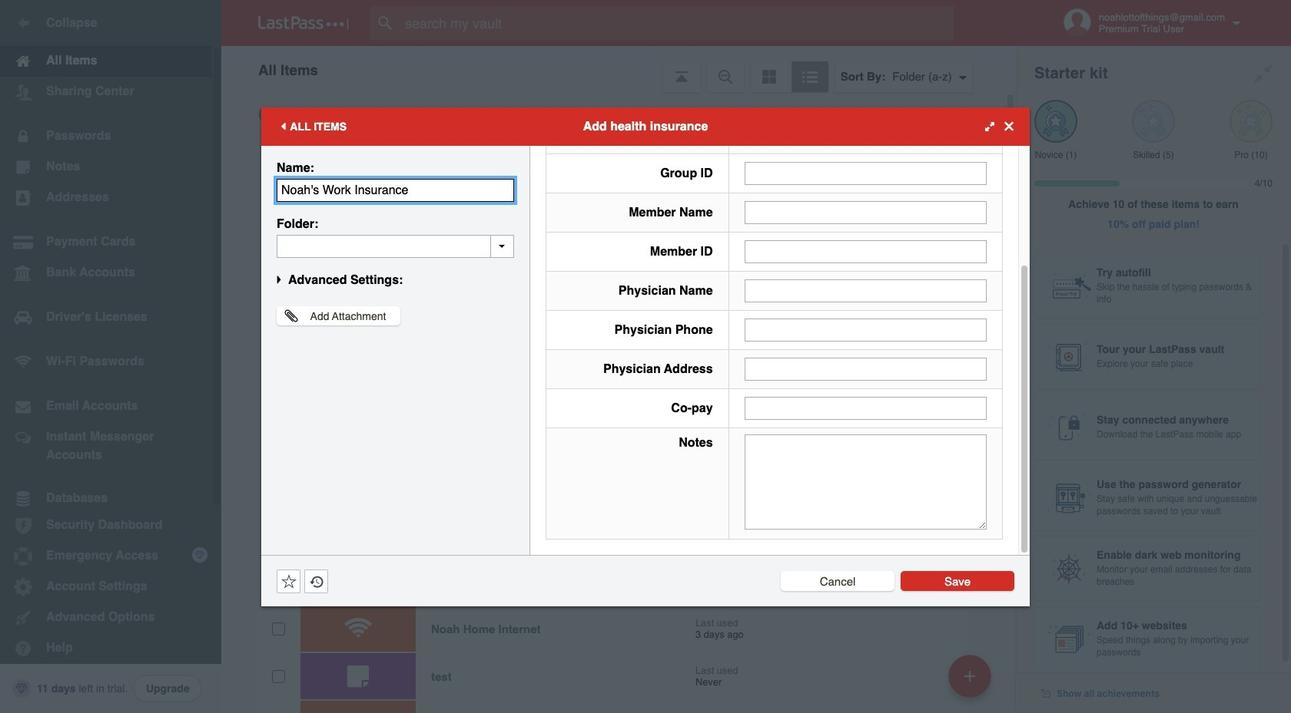 Task type: locate. For each thing, give the bounding box(es) containing it.
Search search field
[[370, 6, 984, 40]]

new item image
[[964, 671, 975, 682]]

None text field
[[277, 179, 514, 202], [744, 201, 987, 224], [277, 235, 514, 258], [744, 279, 987, 302], [744, 319, 987, 342], [744, 397, 987, 420], [744, 435, 987, 530], [277, 179, 514, 202], [744, 201, 987, 224], [277, 235, 514, 258], [744, 279, 987, 302], [744, 319, 987, 342], [744, 397, 987, 420], [744, 435, 987, 530]]

lastpass image
[[258, 16, 349, 30]]

new item navigation
[[943, 651, 1001, 714]]

dialog
[[261, 0, 1030, 607]]

vault options navigation
[[221, 46, 1016, 92]]

None text field
[[744, 162, 987, 185], [744, 240, 987, 263], [744, 358, 987, 381], [744, 162, 987, 185], [744, 240, 987, 263], [744, 358, 987, 381]]



Task type: describe. For each thing, give the bounding box(es) containing it.
main navigation navigation
[[0, 0, 221, 714]]

search my vault text field
[[370, 6, 984, 40]]



